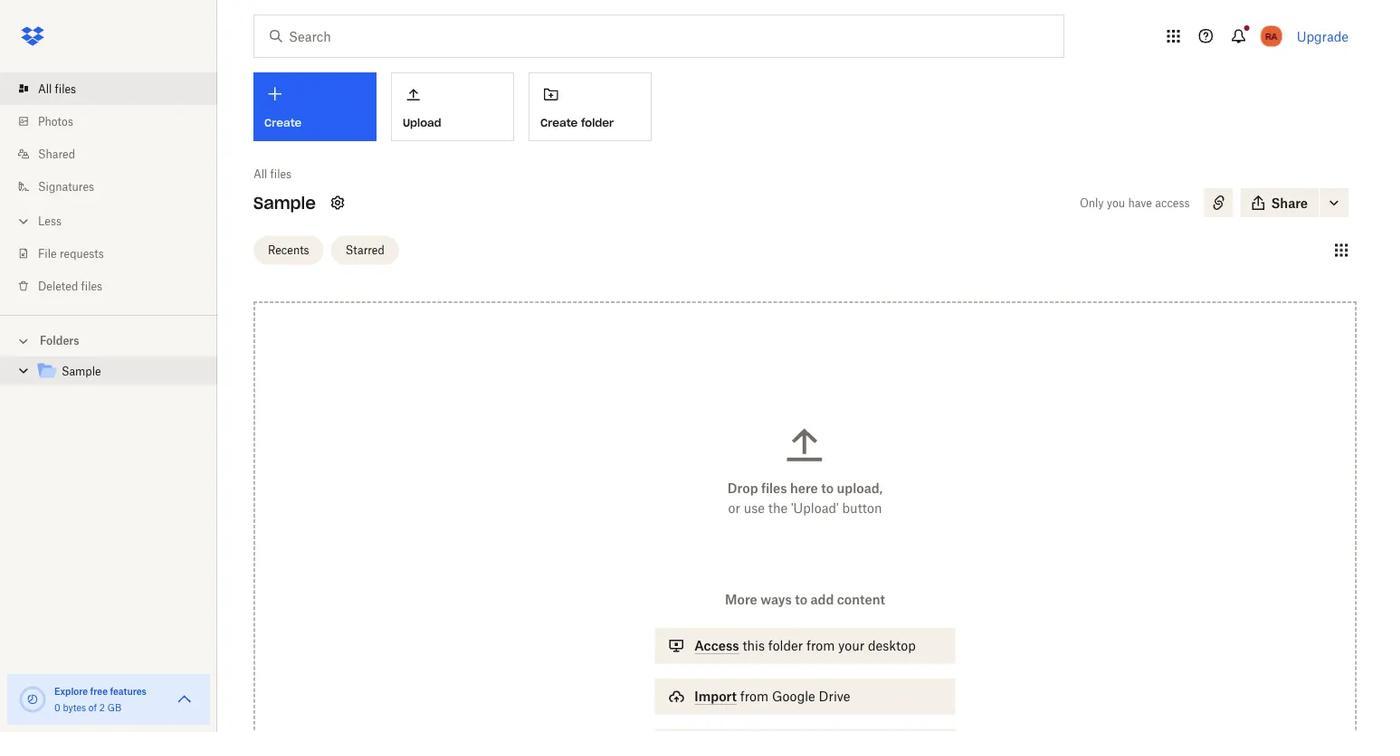 Task type: locate. For each thing, give the bounding box(es) containing it.
sample down the folders
[[62, 365, 101, 378]]

0 horizontal spatial sample
[[62, 365, 101, 378]]

0 vertical spatial all files
[[38, 82, 76, 96]]

quota usage element
[[18, 685, 47, 714]]

folder
[[581, 116, 614, 130], [768, 638, 803, 654]]

you
[[1107, 196, 1125, 210]]

sample up recents
[[253, 192, 316, 213]]

to right here
[[821, 481, 834, 496]]

create for create
[[264, 116, 302, 130]]

upgrade link
[[1297, 29, 1349, 44]]

only
[[1080, 196, 1104, 210]]

photos link
[[14, 105, 217, 138]]

files up the photos
[[55, 82, 76, 96]]

from
[[807, 638, 835, 654], [740, 689, 769, 704]]

upgrade
[[1297, 29, 1349, 44]]

recents
[[268, 244, 309, 257]]

1 vertical spatial folder
[[768, 638, 803, 654]]

all files list item
[[0, 72, 217, 105]]

create inside popup button
[[264, 116, 302, 130]]

0 horizontal spatial from
[[740, 689, 769, 704]]

drop
[[728, 481, 758, 496]]

access
[[1155, 196, 1190, 210]]

sample
[[253, 192, 316, 213], [62, 365, 101, 378]]

files up the the on the right bottom of the page
[[761, 481, 787, 496]]

to
[[821, 481, 834, 496], [795, 592, 808, 607]]

1 horizontal spatial sample
[[253, 192, 316, 213]]

all files link
[[14, 72, 217, 105], [253, 165, 292, 183]]

desktop
[[868, 638, 916, 654]]

1 vertical spatial all
[[253, 167, 267, 181]]

to left add
[[795, 592, 808, 607]]

1 horizontal spatial folder
[[768, 638, 803, 654]]

create
[[540, 116, 578, 130], [264, 116, 302, 130]]

ra button
[[1257, 22, 1286, 51]]

less image
[[14, 212, 33, 230]]

1 horizontal spatial all files link
[[253, 165, 292, 183]]

all files link up recents
[[253, 165, 292, 183]]

0 vertical spatial all
[[38, 82, 52, 96]]

all files inside list item
[[38, 82, 76, 96]]

0 horizontal spatial folder
[[581, 116, 614, 130]]

free
[[90, 686, 108, 697]]

0 horizontal spatial all
[[38, 82, 52, 96]]

all files up the photos
[[38, 82, 76, 96]]

upload
[[403, 116, 441, 130]]

files
[[55, 82, 76, 96], [270, 167, 292, 181], [81, 279, 102, 293], [761, 481, 787, 496]]

1 vertical spatial to
[[795, 592, 808, 607]]

photos
[[38, 115, 73, 128]]

explore
[[54, 686, 88, 697]]

from right import
[[740, 689, 769, 704]]

file requests
[[38, 247, 104, 260]]

files down create popup button
[[270, 167, 292, 181]]

create for create folder
[[540, 116, 578, 130]]

1 horizontal spatial create
[[540, 116, 578, 130]]

1 vertical spatial all files
[[253, 167, 292, 181]]

all files
[[38, 82, 76, 96], [253, 167, 292, 181]]

requests
[[60, 247, 104, 260]]

deleted
[[38, 279, 78, 293]]

ways
[[761, 592, 792, 607]]

all files up recents
[[253, 167, 292, 181]]

files inside drop files here to upload, or use the 'upload' button
[[761, 481, 787, 496]]

files right the deleted
[[81, 279, 102, 293]]

have
[[1128, 196, 1152, 210]]

all inside all files list item
[[38, 82, 52, 96]]

deleted files
[[38, 279, 102, 293]]

the
[[768, 501, 788, 516]]

1 horizontal spatial to
[[821, 481, 834, 496]]

gb
[[107, 702, 121, 713]]

create button
[[253, 72, 377, 141]]

add
[[811, 592, 834, 607]]

deleted files link
[[14, 270, 217, 302]]

0 vertical spatial to
[[821, 481, 834, 496]]

explore free features 0 bytes of 2 gb
[[54, 686, 147, 713]]

all
[[38, 82, 52, 96], [253, 167, 267, 181]]

1 horizontal spatial all
[[253, 167, 267, 181]]

list
[[0, 62, 217, 315]]

0 horizontal spatial create
[[264, 116, 302, 130]]

all files link up shared 'link'
[[14, 72, 217, 105]]

file
[[38, 247, 57, 260]]

0 horizontal spatial all files
[[38, 82, 76, 96]]

1 horizontal spatial all files
[[253, 167, 292, 181]]

0 horizontal spatial all files link
[[14, 72, 217, 105]]

Search in folder "Dropbox" text field
[[289, 26, 1027, 46]]

1 horizontal spatial from
[[807, 638, 835, 654]]

content
[[837, 592, 885, 607]]

from left your at the bottom right
[[807, 638, 835, 654]]

1 vertical spatial from
[[740, 689, 769, 704]]

here
[[790, 481, 818, 496]]

import
[[695, 689, 737, 704]]

files inside list item
[[55, 82, 76, 96]]

create folder button
[[529, 72, 652, 141]]

all up recents button
[[253, 167, 267, 181]]

of
[[89, 702, 97, 713]]

0 vertical spatial folder
[[581, 116, 614, 130]]

shared link
[[14, 138, 217, 170]]

create inside 'button'
[[540, 116, 578, 130]]

all up the photos
[[38, 82, 52, 96]]

or
[[728, 501, 740, 516]]



Task type: describe. For each thing, give the bounding box(es) containing it.
access this folder from your desktop
[[695, 638, 916, 654]]

1 vertical spatial sample
[[62, 365, 101, 378]]

sample link
[[36, 360, 203, 384]]

access
[[695, 638, 739, 654]]

more ways to add content element
[[651, 590, 959, 732]]

folders
[[40, 334, 79, 348]]

upload,
[[837, 481, 883, 496]]

folder settings image
[[327, 192, 348, 214]]

import from google drive
[[695, 689, 850, 704]]

0 vertical spatial all files link
[[14, 72, 217, 105]]

share
[[1271, 195, 1308, 210]]

use
[[744, 501, 765, 516]]

create folder
[[540, 116, 614, 130]]

shared
[[38, 147, 75, 161]]

dropbox image
[[14, 18, 51, 54]]

button
[[842, 501, 882, 516]]

features
[[110, 686, 147, 697]]

ra
[[1266, 30, 1278, 42]]

more ways to add content
[[725, 592, 885, 607]]

bytes
[[63, 702, 86, 713]]

upload button
[[391, 72, 514, 141]]

starred button
[[331, 236, 399, 265]]

'upload'
[[791, 501, 839, 516]]

list containing all files
[[0, 62, 217, 315]]

more
[[725, 592, 758, 607]]

0 vertical spatial from
[[807, 638, 835, 654]]

2
[[99, 702, 105, 713]]

to inside drop files here to upload, or use the 'upload' button
[[821, 481, 834, 496]]

folders button
[[0, 327, 217, 354]]

signatures
[[38, 180, 94, 193]]

drop files here to upload, or use the 'upload' button
[[728, 481, 883, 516]]

drive
[[819, 689, 850, 704]]

signatures link
[[14, 170, 217, 203]]

file requests link
[[14, 237, 217, 270]]

share button
[[1241, 188, 1319, 217]]

less
[[38, 214, 62, 228]]

this
[[743, 638, 765, 654]]

only you have access
[[1080, 196, 1190, 210]]

folder inside more ways to add content element
[[768, 638, 803, 654]]

0
[[54, 702, 60, 713]]

starred
[[345, 244, 385, 257]]

recents button
[[253, 236, 324, 265]]

1 vertical spatial all files link
[[253, 165, 292, 183]]

folder inside create folder 'button'
[[581, 116, 614, 130]]

0 vertical spatial sample
[[253, 192, 316, 213]]

0 horizontal spatial to
[[795, 592, 808, 607]]

files inside 'link'
[[81, 279, 102, 293]]

your
[[838, 638, 865, 654]]

google
[[772, 689, 815, 704]]



Task type: vqa. For each thing, say whether or not it's contained in the screenshot.
Learn
no



